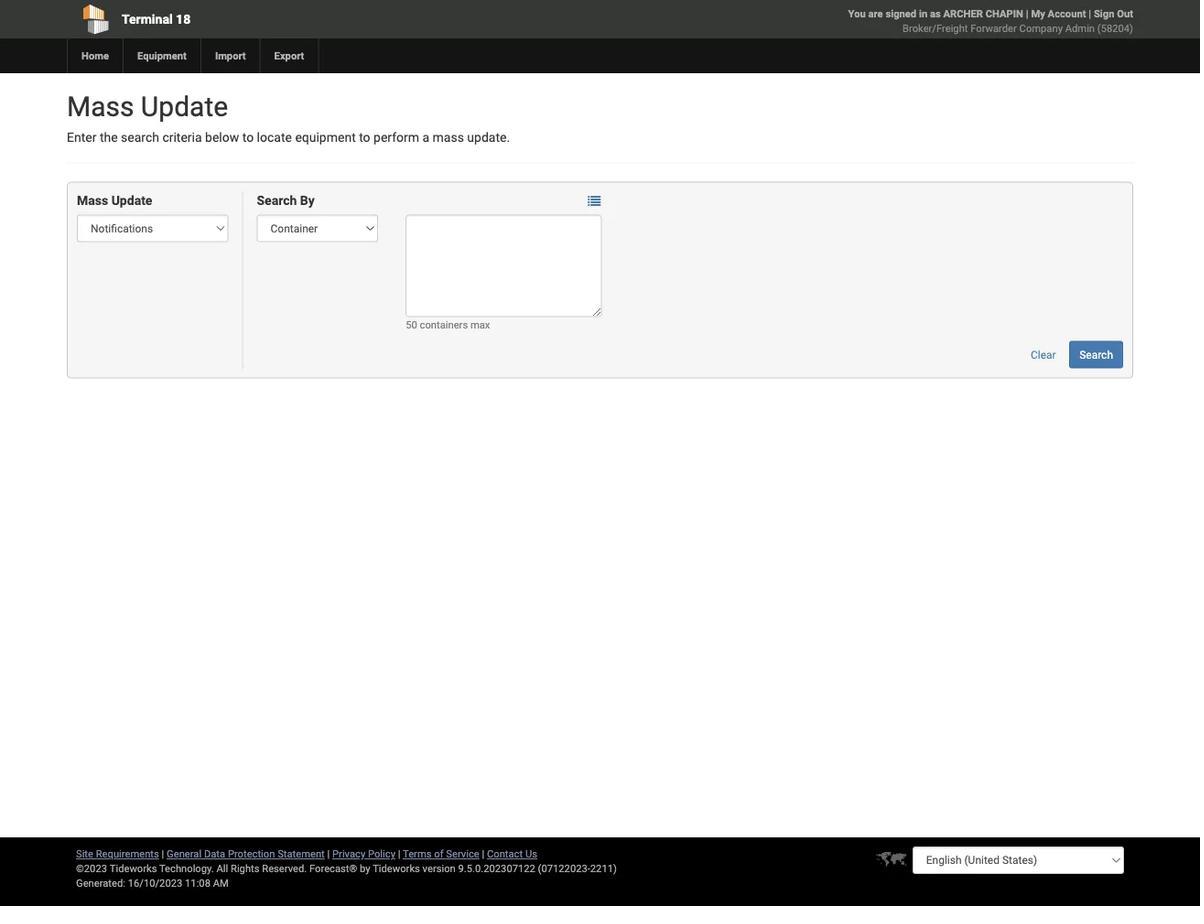 Task type: vqa. For each thing, say whether or not it's contained in the screenshot.
Terminal 18
yes



Task type: describe. For each thing, give the bounding box(es) containing it.
all
[[216, 863, 228, 875]]

are
[[868, 8, 883, 20]]

update for mass update
[[111, 193, 152, 208]]

general
[[167, 848, 202, 860]]

forwarder
[[970, 22, 1017, 34]]

terminal
[[122, 11, 173, 27]]

in
[[919, 8, 927, 20]]

max
[[470, 318, 490, 330]]

the
[[100, 130, 118, 145]]

my account link
[[1031, 8, 1086, 20]]

2211)
[[590, 863, 617, 875]]

mass for mass update enter the search criteria below to locate equipment to perform a mass update.
[[67, 90, 134, 123]]

perform
[[374, 130, 419, 145]]

clear
[[1031, 348, 1056, 361]]

locate
[[257, 130, 292, 145]]

policy
[[368, 848, 395, 860]]

contact
[[487, 848, 523, 860]]

a
[[422, 130, 429, 145]]

you
[[848, 8, 866, 20]]

| up 9.5.0.202307122
[[482, 848, 484, 860]]

16/10/2023
[[128, 877, 182, 889]]

general data protection statement link
[[167, 848, 325, 860]]

service
[[446, 848, 479, 860]]

version
[[423, 863, 456, 875]]

am
[[213, 877, 229, 889]]

site requirements link
[[76, 848, 159, 860]]

signed
[[886, 8, 916, 20]]

home
[[81, 50, 109, 62]]

(58204)
[[1097, 22, 1133, 34]]

2 to from the left
[[359, 130, 370, 145]]

9.5.0.202307122
[[458, 863, 535, 875]]

rights
[[231, 863, 259, 875]]

generated:
[[76, 877, 125, 889]]

| left 'general'
[[162, 848, 164, 860]]

as
[[930, 8, 941, 20]]

mass for mass update
[[77, 193, 108, 208]]

chapin
[[986, 8, 1023, 20]]

equipment
[[137, 50, 187, 62]]

enter
[[67, 130, 96, 145]]

11:08
[[185, 877, 210, 889]]

site
[[76, 848, 93, 860]]

50
[[406, 318, 417, 330]]

statement
[[278, 848, 325, 860]]

(07122023-
[[538, 863, 590, 875]]

protection
[[228, 848, 275, 860]]

you are signed in as archer chapin | my account | sign out broker/freight forwarder company admin (58204)
[[848, 8, 1133, 34]]

search for search
[[1079, 348, 1113, 361]]

us
[[525, 848, 537, 860]]

admin
[[1065, 22, 1095, 34]]

equipment link
[[123, 38, 200, 73]]

by
[[360, 863, 370, 875]]



Task type: locate. For each thing, give the bounding box(es) containing it.
tideworks
[[373, 863, 420, 875]]

1 vertical spatial search
[[1079, 348, 1113, 361]]

| up forecast®
[[327, 848, 330, 860]]

| left sign
[[1089, 8, 1091, 20]]

1 to from the left
[[242, 130, 254, 145]]

home link
[[67, 38, 123, 73]]

export link
[[260, 38, 318, 73]]

sign out link
[[1094, 8, 1133, 20]]

below
[[205, 130, 239, 145]]

site requirements | general data protection statement | privacy policy | terms of service | contact us ©2023 tideworks technology. all rights reserved. forecast® by tideworks version 9.5.0.202307122 (07122023-2211) generated: 16/10/2023 11:08 am
[[76, 848, 617, 889]]

update up criteria
[[141, 90, 228, 123]]

0 vertical spatial search
[[257, 193, 297, 208]]

update for mass update enter the search criteria below to locate equipment to perform a mass update.
[[141, 90, 228, 123]]

0 vertical spatial update
[[141, 90, 228, 123]]

mass inside the mass update enter the search criteria below to locate equipment to perform a mass update.
[[67, 90, 134, 123]]

18
[[176, 11, 191, 27]]

reserved.
[[262, 863, 307, 875]]

terms
[[403, 848, 432, 860]]

out
[[1117, 8, 1133, 20]]

criteria
[[162, 130, 202, 145]]

containers
[[420, 318, 468, 330]]

company
[[1019, 22, 1063, 34]]

|
[[1026, 8, 1028, 20], [1089, 8, 1091, 20], [162, 848, 164, 860], [327, 848, 330, 860], [398, 848, 400, 860], [482, 848, 484, 860]]

©2023 tideworks
[[76, 863, 157, 875]]

contact us link
[[487, 848, 537, 860]]

| left my
[[1026, 8, 1028, 20]]

mass update enter the search criteria below to locate equipment to perform a mass update.
[[67, 90, 510, 145]]

my
[[1031, 8, 1045, 20]]

import
[[215, 50, 246, 62]]

mass
[[67, 90, 134, 123], [77, 193, 108, 208]]

sign
[[1094, 8, 1114, 20]]

1 horizontal spatial to
[[359, 130, 370, 145]]

data
[[204, 848, 225, 860]]

mass
[[433, 130, 464, 145]]

search left by
[[257, 193, 297, 208]]

import link
[[200, 38, 260, 73]]

50 containers max
[[406, 318, 490, 330]]

update.
[[467, 130, 510, 145]]

update inside the mass update enter the search criteria below to locate equipment to perform a mass update.
[[141, 90, 228, 123]]

mass down the enter at the top left
[[77, 193, 108, 208]]

requirements
[[96, 848, 159, 860]]

search button
[[1069, 341, 1123, 368]]

search
[[257, 193, 297, 208], [1079, 348, 1113, 361]]

show list image
[[588, 195, 601, 208]]

mass update
[[77, 193, 152, 208]]

account
[[1048, 8, 1086, 20]]

mass up the
[[67, 90, 134, 123]]

search for search by
[[257, 193, 297, 208]]

1 vertical spatial mass
[[77, 193, 108, 208]]

forecast®
[[309, 863, 357, 875]]

search inside button
[[1079, 348, 1113, 361]]

terminal 18
[[122, 11, 191, 27]]

privacy policy link
[[332, 848, 395, 860]]

terminal 18 link
[[67, 0, 495, 38]]

by
[[300, 193, 315, 208]]

update
[[141, 90, 228, 123], [111, 193, 152, 208]]

of
[[434, 848, 444, 860]]

to right below
[[242, 130, 254, 145]]

0 vertical spatial mass
[[67, 90, 134, 123]]

update down search
[[111, 193, 152, 208]]

technology.
[[159, 863, 214, 875]]

0 horizontal spatial to
[[242, 130, 254, 145]]

clear button
[[1021, 341, 1066, 368]]

archer
[[943, 8, 983, 20]]

0 horizontal spatial search
[[257, 193, 297, 208]]

to
[[242, 130, 254, 145], [359, 130, 370, 145]]

search right clear button
[[1079, 348, 1113, 361]]

export
[[274, 50, 304, 62]]

terms of service link
[[403, 848, 479, 860]]

None text field
[[406, 215, 602, 317]]

| up tideworks
[[398, 848, 400, 860]]

1 horizontal spatial search
[[1079, 348, 1113, 361]]

equipment
[[295, 130, 356, 145]]

broker/freight
[[903, 22, 968, 34]]

privacy
[[332, 848, 365, 860]]

search by
[[257, 193, 315, 208]]

to left perform at the left
[[359, 130, 370, 145]]

search
[[121, 130, 159, 145]]

1 vertical spatial update
[[111, 193, 152, 208]]



